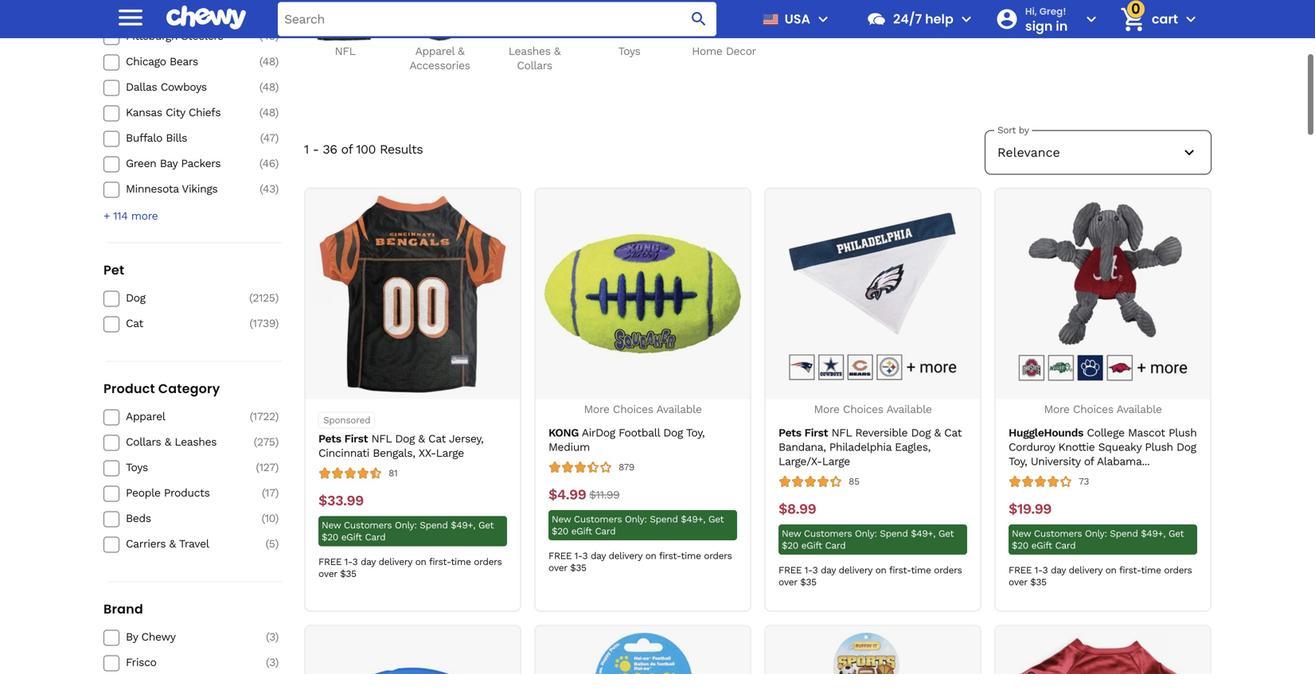 Task type: locate. For each thing, give the bounding box(es) containing it.
more
[[131, 209, 158, 222]]

)
[[275, 29, 279, 42], [275, 55, 279, 68], [275, 80, 279, 93], [275, 106, 279, 119], [275, 131, 279, 144], [275, 157, 279, 170], [275, 182, 279, 195], [275, 291, 279, 304], [275, 317, 279, 330], [275, 410, 279, 423], [275, 435, 279, 449], [275, 461, 279, 474], [275, 486, 279, 500], [275, 512, 279, 525], [275, 537, 279, 551], [275, 631, 279, 644], [275, 656, 279, 669]]

first up cincinnati
[[344, 432, 368, 446]]

0 vertical spatial apparel
[[415, 45, 455, 58]]

airdog
[[582, 426, 615, 440]]

free down $33.99 text field
[[319, 557, 342, 568]]

0 vertical spatial toys link
[[589, 0, 671, 59]]

egift down $33.99 text field
[[341, 532, 362, 543]]

3 ) from the top
[[275, 80, 279, 93]]

0 horizontal spatial menu image
[[115, 1, 147, 33]]

new customers only: spend $49+, get $20 egift card
[[552, 514, 724, 537], [322, 520, 494, 543], [782, 528, 954, 552], [1012, 528, 1184, 552]]

over down $4.99 text box
[[549, 563, 567, 574]]

available for $19.99
[[1117, 403, 1162, 416]]

free 1-3 day delivery on first-time orders over $35
[[549, 551, 732, 574], [319, 557, 502, 580], [779, 565, 962, 588], [1009, 565, 1192, 588]]

1739
[[253, 317, 275, 330]]

$49+, for $19.99
[[1141, 528, 1166, 540]]

48 for dallas cowboys
[[262, 80, 275, 93]]

collars down leashes & collars image
[[517, 59, 552, 72]]

only: down 73
[[1085, 528, 1107, 540]]

more up "hugglehounds"
[[1044, 403, 1070, 416]]

1 vertical spatial apparel
[[126, 410, 165, 423]]

73
[[1079, 476, 1089, 488]]

2 horizontal spatial more choices available
[[1044, 403, 1162, 416]]

0 vertical spatial collars
[[517, 59, 552, 72]]

1 horizontal spatial large
[[822, 455, 850, 468]]

pittsburgh
[[126, 29, 178, 42]]

choices for $19.99
[[1073, 403, 1114, 416]]

( for pittsburgh steelers
[[259, 29, 263, 42]]

pets
[[779, 426, 802, 440], [319, 432, 341, 446]]

toys link left submit search image
[[589, 0, 671, 59]]

first-
[[659, 551, 681, 562], [429, 557, 451, 568], [890, 565, 911, 576], [1120, 565, 1141, 576]]

$49+,
[[681, 514, 706, 525], [451, 520, 476, 531], [911, 528, 936, 540], [1141, 528, 1166, 540]]

free 1-3 day delivery on first-time orders over $35 for $33.99
[[319, 557, 502, 580]]

toys inside list
[[618, 45, 641, 58]]

large up 85 at bottom right
[[822, 455, 850, 468]]

& inside apparel & accessories
[[458, 45, 465, 58]]

kong airdog football dog toy, medium image
[[544, 196, 742, 393]]

16 ) from the top
[[275, 631, 279, 644]]

0 horizontal spatial first
[[344, 432, 368, 446]]

2 horizontal spatial choices
[[1073, 403, 1114, 416]]

leashes down apparel link
[[175, 435, 217, 449]]

more choices available up football
[[584, 403, 702, 416]]

apparel up accessories
[[415, 45, 455, 58]]

available up football
[[657, 403, 702, 416]]

1 vertical spatial leashes
[[175, 435, 217, 449]]

$35 down $8.99 text box
[[801, 577, 817, 588]]

$35 for $19.99
[[1031, 577, 1047, 588]]

1 vertical spatial ( 3 )
[[266, 656, 279, 669]]

cat inside "link"
[[126, 317, 143, 330]]

carriers & travel link
[[126, 537, 239, 551]]

1- down $8.99 text box
[[805, 565, 813, 576]]

nfl inside nfl dog & cat jersey, cincinnati bengals, xx-large
[[371, 432, 392, 446]]

only: down 81
[[395, 520, 417, 531]]

spend for $19.99
[[1110, 528, 1138, 540]]

nfl
[[335, 45, 356, 58], [832, 426, 852, 440], [371, 432, 392, 446]]

usa
[[785, 10, 811, 28]]

& right reversible at bottom
[[935, 426, 941, 440]]

( 48 )
[[259, 55, 279, 68], [259, 80, 279, 93], [259, 106, 279, 119]]

on for $8.99
[[876, 565, 887, 576]]

first for $8.99
[[805, 426, 828, 440]]

plush down mascot in the right bottom of the page
[[1145, 441, 1174, 454]]

over down $8.99 text box
[[779, 577, 798, 588]]

) for collars & leashes
[[275, 435, 279, 449]]

$8.99
[[779, 501, 816, 518]]

only: down 85 at bottom right
[[855, 528, 877, 540]]

nfl down nfl image at the top of the page
[[335, 45, 356, 58]]

0 horizontal spatial of
[[341, 142, 352, 157]]

cat up xx-
[[428, 432, 446, 446]]

large/x-
[[779, 455, 822, 468]]

time
[[681, 551, 701, 562], [451, 557, 471, 568], [911, 565, 931, 576], [1141, 565, 1162, 576]]

0 vertical spatial ( 48 )
[[259, 55, 279, 68]]

new down $8.99 text box
[[782, 528, 801, 540]]

egift down $4.99 $11.99 on the left of the page
[[571, 526, 592, 537]]

1 horizontal spatial first
[[805, 426, 828, 440]]

1 horizontal spatial available
[[887, 403, 932, 416]]

first
[[805, 426, 828, 440], [344, 432, 368, 446]]

) for chicago bears
[[275, 55, 279, 68]]

available up mascot in the right bottom of the page
[[1117, 403, 1162, 416]]

( 1739 )
[[250, 317, 279, 330]]

over
[[549, 563, 567, 574], [319, 569, 337, 580], [779, 577, 798, 588], [1009, 577, 1028, 588]]

6 ) from the top
[[275, 157, 279, 170]]

$49+, for $33.99
[[451, 520, 476, 531]]

0 horizontal spatial nfl
[[335, 45, 356, 58]]

on
[[646, 551, 657, 562], [415, 557, 426, 568], [876, 565, 887, 576], [1106, 565, 1117, 576]]

new customers only: spend $49+, get $20 egift card down 73
[[1012, 528, 1184, 552]]

minnesota vikings link
[[126, 182, 239, 196]]

of right '36'
[[341, 142, 352, 157]]

( for minnesota vikings
[[260, 182, 263, 195]]

1 vertical spatial ( 48 )
[[259, 80, 279, 93]]

nfl up bengals,
[[371, 432, 392, 446]]

48 for chicago bears
[[262, 55, 275, 68]]

over down $19.99 text box
[[1009, 577, 1028, 588]]

2 horizontal spatial available
[[1117, 403, 1162, 416]]

get for $33.99
[[478, 520, 494, 531]]

$20 for $8.99
[[782, 540, 799, 552]]

0 horizontal spatial large
[[436, 447, 464, 460]]

0 vertical spatial 48
[[262, 55, 275, 68]]

9 ) from the top
[[275, 317, 279, 330]]

& down apparel link
[[165, 435, 171, 449]]

2 vertical spatial 48
[[262, 106, 275, 119]]

free for $33.99
[[319, 557, 342, 568]]

2 horizontal spatial cat
[[945, 426, 962, 440]]

bears
[[170, 55, 198, 68]]

collars down apparel link
[[126, 435, 161, 449]]

275
[[257, 435, 275, 449]]

0 vertical spatial of
[[341, 142, 352, 157]]

items image
[[1119, 5, 1147, 33]]

1 vertical spatial toy,
[[1009, 455, 1028, 468]]

1 horizontal spatial more choices available
[[814, 403, 932, 416]]

egift for $33.99
[[341, 532, 362, 543]]

8 ) from the top
[[275, 291, 279, 304]]

1 horizontal spatial cat
[[428, 432, 446, 446]]

egift down $19.99 text box
[[1032, 540, 1053, 552]]

only: down '879'
[[625, 514, 647, 525]]

nfl up philadelphia on the right of page
[[832, 426, 852, 440]]

menu image up chicago
[[115, 1, 147, 33]]

brand
[[104, 600, 143, 618]]

114
[[113, 209, 128, 222]]

1-
[[575, 551, 583, 562], [345, 557, 352, 568], [805, 565, 813, 576], [1035, 565, 1043, 576]]

5 ) from the top
[[275, 131, 279, 144]]

7 ) from the top
[[275, 182, 279, 195]]

customers down $19.99 text box
[[1034, 528, 1082, 540]]

vikings
[[182, 182, 218, 195]]

pets for $33.99
[[319, 432, 341, 446]]

pets first nfl reversible dog & cat bandana, philadelphia eagles, large/x-large image
[[774, 196, 972, 393]]

1- down $33.99 text field
[[345, 557, 352, 568]]

) for kansas city chiefs
[[275, 106, 279, 119]]

green
[[126, 157, 156, 170]]

& for apparel & accessories
[[458, 45, 465, 58]]

only:
[[625, 514, 647, 525], [395, 520, 417, 531], [855, 528, 877, 540], [1085, 528, 1107, 540]]

0 horizontal spatial choices
[[613, 403, 654, 416]]

( 48 ) for dallas cowboys
[[259, 80, 279, 93]]

pets first
[[779, 426, 828, 440], [319, 432, 368, 446]]

airdog football dog toy, medium
[[549, 426, 705, 454]]

1 vertical spatial plush
[[1145, 441, 1174, 454]]

customers down $8.99 text box
[[804, 528, 852, 540]]

( for dallas cowboys
[[259, 80, 262, 93]]

available for $8.99
[[887, 403, 932, 416]]

delivery for $8.99
[[839, 565, 873, 576]]

chicago bears link
[[126, 54, 239, 69]]

1 horizontal spatial of
[[1084, 455, 1094, 468]]

1 ( 48 ) from the top
[[259, 55, 279, 68]]

more choices available up reversible at bottom
[[814, 403, 932, 416]]

cat link
[[126, 316, 239, 331]]

( 48 ) for kansas city chiefs
[[259, 106, 279, 119]]

knottie
[[1059, 441, 1095, 454]]

2 choices from the left
[[843, 403, 884, 416]]

14 ) from the top
[[275, 512, 279, 525]]

) for people products
[[275, 486, 279, 500]]

& up accessories
[[458, 45, 465, 58]]

choices up football
[[613, 403, 654, 416]]

leashes & collars
[[509, 45, 561, 72]]

1 horizontal spatial leashes
[[509, 45, 551, 58]]

) for minnesota vikings
[[275, 182, 279, 195]]

leashes down leashes & collars image
[[509, 45, 551, 58]]

2 vertical spatial ( 48 )
[[259, 106, 279, 119]]

account menu image
[[1082, 10, 1101, 29]]

3 more choices available from the left
[[1044, 403, 1162, 416]]

dog right squeaky
[[1177, 441, 1197, 454]]

home decor
[[692, 45, 756, 58]]

chewy
[[141, 631, 176, 644]]

menu image
[[115, 1, 147, 33], [814, 10, 833, 29]]

1 horizontal spatial choices
[[843, 403, 884, 416]]

green bay packers
[[126, 157, 221, 170]]

$4.99 $11.99
[[549, 487, 620, 503]]

on for $19.99
[[1106, 565, 1117, 576]]

green bay packers link
[[126, 156, 239, 171]]

1 horizontal spatial pets
[[779, 426, 802, 440]]

& inside nfl reversible dog & cat bandana, philadelphia eagles, large/x-large
[[935, 426, 941, 440]]

0 horizontal spatial leashes
[[175, 435, 217, 449]]

buffalo
[[126, 131, 162, 144]]

( for cat
[[250, 317, 253, 330]]

first up bandana,
[[805, 426, 828, 440]]

dog up cat "link" at the left top of page
[[126, 291, 145, 304]]

leashes & collars image
[[495, 0, 575, 41]]

university
[[1031, 455, 1081, 468]]

2 more from the left
[[814, 403, 840, 416]]

toys down "toys" image
[[618, 45, 641, 58]]

$20 down $33.99 text field
[[322, 532, 338, 543]]

$20 down $19.99 text box
[[1012, 540, 1029, 552]]

choices up reversible at bottom
[[843, 403, 884, 416]]

pets first up bandana,
[[779, 426, 828, 440]]

leashes inside collars & leashes link
[[175, 435, 217, 449]]

pets up cincinnati
[[319, 432, 341, 446]]

apparel & accessories image
[[400, 0, 480, 41]]

more choices available for $8.99
[[814, 403, 932, 416]]

nfl dog & cat jersey, cincinnati bengals, xx-large
[[319, 432, 484, 460]]

large down jersey,
[[436, 447, 464, 460]]

choices up college
[[1073, 403, 1114, 416]]

12 ) from the top
[[275, 461, 279, 474]]

$20 for $19.99
[[1012, 540, 1029, 552]]

3 48 from the top
[[262, 106, 275, 119]]

pets first up cincinnati
[[319, 432, 368, 446]]

( for carriers & travel
[[266, 537, 269, 551]]

leashes
[[509, 45, 551, 58], [175, 435, 217, 449]]

delivery for $19.99
[[1069, 565, 1103, 576]]

more for $19.99
[[1044, 403, 1070, 416]]

0 vertical spatial toys
[[618, 45, 641, 58]]

first- for $19.99
[[1120, 565, 1141, 576]]

nfl for $8.99
[[832, 426, 852, 440]]

1 horizontal spatial toys link
[[589, 0, 671, 59]]

$35 down $4.99 $11.99 on the left of the page
[[570, 563, 587, 574]]

more up bandana,
[[814, 403, 840, 416]]

1 horizontal spatial collars
[[517, 59, 552, 72]]

1 horizontal spatial toys
[[618, 45, 641, 58]]

of
[[341, 142, 352, 157], [1084, 455, 1094, 468]]

1 horizontal spatial nfl
[[371, 432, 392, 446]]

0 vertical spatial toy,
[[686, 426, 705, 440]]

1 more choices available from the left
[[584, 403, 702, 416]]

egift down $8.99 text box
[[802, 540, 822, 552]]

( for dog
[[249, 291, 253, 304]]

2 horizontal spatial nfl
[[832, 426, 852, 440]]

1 ) from the top
[[275, 29, 279, 42]]

dog up bengals,
[[395, 432, 415, 446]]

dog right football
[[664, 426, 683, 440]]

1 48 from the top
[[262, 55, 275, 68]]

2 available from the left
[[887, 403, 932, 416]]

over down $33.99 text field
[[319, 569, 337, 580]]

& inside leashes & collars
[[554, 45, 561, 58]]

24/7
[[894, 10, 922, 28]]

-
[[313, 142, 319, 157]]

chewy support image
[[866, 9, 887, 29]]

new for $33.99
[[322, 520, 341, 531]]

cat down dog link
[[126, 317, 143, 330]]

apparel for apparel & accessories
[[415, 45, 455, 58]]

2 48 from the top
[[262, 80, 275, 93]]

available
[[657, 403, 702, 416], [887, 403, 932, 416], [1117, 403, 1162, 416]]

1 vertical spatial of
[[1084, 455, 1094, 468]]

1 vertical spatial collars
[[126, 435, 161, 449]]

over for $8.99
[[779, 577, 798, 588]]

new down $19.99 text box
[[1012, 528, 1031, 540]]

0 horizontal spatial more
[[584, 403, 610, 416]]

people products link
[[126, 486, 239, 500]]

0 vertical spatial leashes
[[509, 45, 551, 58]]

1- down $19.99 text box
[[1035, 565, 1043, 576]]

customers
[[574, 514, 622, 525], [344, 520, 392, 531], [804, 528, 852, 540], [1034, 528, 1082, 540]]

available up reversible at bottom
[[887, 403, 932, 416]]

48
[[262, 55, 275, 68], [262, 80, 275, 93], [262, 106, 275, 119]]

cat right reversible at bottom
[[945, 426, 962, 440]]

over for $19.99
[[1009, 577, 1028, 588]]

1 horizontal spatial apparel
[[415, 45, 455, 58]]

people
[[126, 486, 160, 500]]

dog up eagles,
[[911, 426, 931, 440]]

2 ) from the top
[[275, 55, 279, 68]]

decor
[[726, 45, 756, 58]]

product
[[104, 380, 155, 398]]

apparel down product category
[[126, 410, 165, 423]]

sign
[[1026, 17, 1053, 35]]

1
[[304, 142, 309, 157]]

customers down $33.99 text field
[[344, 520, 392, 531]]

free down $8.99 text box
[[779, 565, 802, 576]]

cat inside nfl reversible dog & cat bandana, philadelphia eagles, large/x-large
[[945, 426, 962, 440]]

1 vertical spatial toys
[[126, 461, 148, 474]]

customers for $19.99
[[1034, 528, 1082, 540]]

0 horizontal spatial toys link
[[126, 461, 239, 475]]

( 47 )
[[260, 131, 279, 144]]

free
[[549, 551, 572, 562], [319, 557, 342, 568], [779, 565, 802, 576], [1009, 565, 1032, 576]]

toys up people
[[126, 461, 148, 474]]

only: for $19.99
[[1085, 528, 1107, 540]]

$20 down $8.99 text box
[[782, 540, 799, 552]]

11 ) from the top
[[275, 435, 279, 449]]

3 more from the left
[[1044, 403, 1070, 416]]

more up airdog
[[584, 403, 610, 416]]

leashes inside leashes & collars
[[509, 45, 551, 58]]

plush right mascot in the right bottom of the page
[[1169, 426, 1197, 440]]

2 ( 3 ) from the top
[[266, 656, 279, 669]]

by
[[126, 631, 138, 644]]

customers for $33.99
[[344, 520, 392, 531]]

( 3 ) for by chewy
[[266, 631, 279, 644]]

( 3 )
[[266, 631, 279, 644], [266, 656, 279, 669]]

free down $19.99 text box
[[1009, 565, 1032, 576]]

& up xx-
[[418, 432, 425, 446]]

0 vertical spatial ( 3 )
[[266, 631, 279, 644]]

3 choices from the left
[[1073, 403, 1114, 416]]

1 choices from the left
[[613, 403, 654, 416]]

chicago
[[126, 55, 166, 68]]

toy, inside airdog football dog toy, medium
[[686, 426, 705, 440]]

3 for airdog football dog toy, medium
[[583, 551, 588, 562]]

new customers only: spend $49+, get $20 egift card down 81
[[322, 520, 494, 543]]

greg!
[[1040, 5, 1067, 18]]

submit search image
[[690, 10, 709, 29]]

& left travel
[[169, 537, 176, 551]]

pets up bandana,
[[779, 426, 802, 440]]

new down $4.99 text box
[[552, 514, 571, 525]]

dog
[[126, 291, 145, 304], [664, 426, 683, 440], [911, 426, 931, 440], [395, 432, 415, 446], [1177, 441, 1197, 454]]

nfl for $33.99
[[371, 432, 392, 446]]

17 ) from the top
[[275, 656, 279, 669]]

10 ) from the top
[[275, 410, 279, 423]]

1 horizontal spatial more
[[814, 403, 840, 416]]

0 horizontal spatial available
[[657, 403, 702, 416]]

over for $33.99
[[319, 569, 337, 580]]

minnesota vikings
[[126, 182, 218, 195]]

pets for $8.99
[[779, 426, 802, 440]]

apparel & accessories
[[410, 45, 470, 72]]

47
[[263, 131, 275, 144]]

1 ( 3 ) from the top
[[266, 631, 279, 644]]

toys link up people products link
[[126, 461, 239, 475]]

toy, down corduroy
[[1009, 455, 1028, 468]]

more choices available
[[584, 403, 702, 416], [814, 403, 932, 416], [1044, 403, 1162, 416]]

0 horizontal spatial apparel
[[126, 410, 165, 423]]

of inside college mascot plush corduroy knottie squeaky plush dog toy, university of alabama...
[[1084, 455, 1094, 468]]

3 available from the left
[[1117, 403, 1162, 416]]

delivery for $33.99
[[379, 557, 412, 568]]

day for $33.99
[[361, 557, 376, 568]]

0 horizontal spatial more choices available
[[584, 403, 702, 416]]

17
[[265, 486, 275, 500]]

1 more from the left
[[584, 403, 610, 416]]

accessories
[[410, 59, 470, 72]]

large
[[436, 447, 464, 460], [822, 455, 850, 468]]

$35
[[570, 563, 587, 574], [340, 569, 356, 580], [801, 577, 817, 588], [1031, 577, 1047, 588]]

more choices available up college
[[1044, 403, 1162, 416]]

& down leashes & collars image
[[554, 45, 561, 58]]

day
[[591, 551, 606, 562], [361, 557, 376, 568], [821, 565, 836, 576], [1051, 565, 1066, 576]]

dog inside nfl reversible dog & cat bandana, philadelphia eagles, large/x-large
[[911, 426, 931, 440]]

new customers only: spend $49+, get $20 egift card for $8.99
[[782, 528, 954, 552]]

0 horizontal spatial pets first
[[319, 432, 368, 446]]

3 for college mascot plush corduroy knottie squeaky plush dog toy, university of alabama...
[[1043, 565, 1048, 576]]

new customers only: spend $49+, get $20 egift card down 85 at bottom right
[[782, 528, 954, 552]]

menu image right the usa
[[814, 10, 833, 29]]

dog inside airdog football dog toy, medium
[[664, 426, 683, 440]]

time for $8.99
[[911, 565, 931, 576]]

$35 down $19.99 text box
[[1031, 577, 1047, 588]]

( for beds
[[262, 512, 265, 525]]

3
[[583, 551, 588, 562], [352, 557, 358, 568], [813, 565, 818, 576], [1043, 565, 1048, 576], [269, 631, 275, 644], [269, 656, 275, 669]]

toy, right football
[[686, 426, 705, 440]]

by chewy
[[126, 631, 176, 644]]

13 ) from the top
[[275, 486, 279, 500]]

) for toys
[[275, 461, 279, 474]]

orders for $33.99
[[474, 557, 502, 568]]

frisco link
[[126, 656, 239, 670]]

2 horizontal spatial more
[[1044, 403, 1070, 416]]

15 ) from the top
[[275, 537, 279, 551]]

1 vertical spatial 48
[[262, 80, 275, 93]]

pets first for $33.99
[[319, 432, 368, 446]]

$19.99
[[1009, 501, 1052, 518]]

new down $33.99 text field
[[322, 520, 341, 531]]

$35 down $33.99 text field
[[340, 569, 356, 580]]

day for $19.99
[[1051, 565, 1066, 576]]

4 ) from the top
[[275, 106, 279, 119]]

college mascot plush corduroy knottie squeaky plush dog toy, university of alabama...
[[1009, 426, 1197, 468]]

2 more choices available from the left
[[814, 403, 932, 416]]

0 horizontal spatial cat
[[126, 317, 143, 330]]

1 horizontal spatial menu image
[[814, 10, 833, 29]]

apparel inside apparel & accessories
[[415, 45, 455, 58]]

3 ( 48 ) from the top
[[259, 106, 279, 119]]

1 horizontal spatial toy,
[[1009, 455, 1028, 468]]

( 127 )
[[256, 461, 279, 474]]

beds
[[126, 512, 151, 525]]

( 5 )
[[266, 537, 279, 551]]

$49+, for $8.99
[[911, 528, 936, 540]]

0 horizontal spatial pets
[[319, 432, 341, 446]]

$11.99 text field
[[590, 487, 620, 504]]

2 ( 48 ) from the top
[[259, 80, 279, 93]]

list
[[304, 0, 1212, 73]]

1 horizontal spatial pets first
[[779, 426, 828, 440]]

nfl inside nfl reversible dog & cat bandana, philadelphia eagles, large/x-large
[[832, 426, 852, 440]]

0 horizontal spatial toy,
[[686, 426, 705, 440]]

of down knottie
[[1084, 455, 1094, 468]]



Task type: describe. For each thing, give the bounding box(es) containing it.
& for leashes & collars
[[554, 45, 561, 58]]

& for collars & leashes
[[165, 435, 171, 449]]

kong
[[549, 426, 579, 440]]

) for apparel
[[275, 410, 279, 423]]

( for people products
[[262, 486, 265, 500]]

corduroy
[[1009, 441, 1055, 454]]

dog inside college mascot plush corduroy knottie squeaky plush dog toy, university of alabama...
[[1177, 441, 1197, 454]]

choices for $8.99
[[843, 403, 884, 416]]

pets first nfl dog & cat jersey, cincinnati bengals, xx-large image
[[314, 196, 512, 393]]

) for green bay packers
[[275, 157, 279, 170]]

new for $19.99
[[1012, 528, 1031, 540]]

frisco
[[126, 656, 156, 669]]

1 - 36 of 100 results
[[304, 142, 423, 157]]

24/7 help
[[894, 10, 954, 28]]

home decor image
[[684, 0, 764, 41]]

chicago bears
[[126, 55, 198, 68]]

nerf dog ridged squeak football dog toy, large, blue image
[[314, 633, 512, 675]]

medium
[[549, 441, 590, 454]]

reversible
[[856, 426, 908, 440]]

collars & leashes link
[[126, 435, 239, 449]]

sponsored
[[323, 415, 370, 426]]

dog link
[[126, 291, 239, 305]]

Product search field
[[278, 2, 717, 36]]

) for beds
[[275, 512, 279, 525]]

results
[[380, 142, 423, 157]]

1722
[[253, 410, 275, 423]]

( 17 )
[[262, 486, 279, 500]]

hi,
[[1026, 5, 1038, 18]]

jw pet hol-ee football dog toy, color varies, medium image
[[544, 633, 742, 675]]

0 horizontal spatial collars
[[126, 435, 161, 449]]

customers down $11.99 text field
[[574, 514, 622, 525]]

) for dallas cowboys
[[275, 80, 279, 93]]

nfl inside nfl link
[[335, 45, 356, 58]]

$8.99 text field
[[779, 501, 816, 519]]

bengals,
[[373, 447, 415, 460]]

help
[[925, 10, 954, 28]]

xx-
[[419, 447, 436, 460]]

free 1-3 day delivery on first-time orders over $35 for $19.99
[[1009, 565, 1192, 588]]

$20 for $33.99
[[322, 532, 338, 543]]

1 vertical spatial toys link
[[126, 461, 239, 475]]

people products
[[126, 486, 210, 500]]

2125
[[253, 291, 275, 304]]

spend for $8.99
[[880, 528, 908, 540]]

$20 down $4.99 text box
[[552, 526, 568, 537]]

dallas
[[126, 80, 157, 93]]

( for kansas city chiefs
[[259, 106, 262, 119]]

home decor link
[[683, 0, 765, 59]]

) for dog
[[275, 291, 279, 304]]

) for by chewy
[[275, 631, 279, 644]]

) for pittsburgh steelers
[[275, 29, 279, 42]]

mascot
[[1128, 426, 1166, 440]]

time for $19.99
[[1141, 565, 1162, 576]]

only: for $33.99
[[395, 520, 417, 531]]

Search text field
[[278, 2, 717, 36]]

$35 for $8.99
[[801, 577, 817, 588]]

new customers only: spend $49+, get $20 egift card down $11.99 text field
[[552, 514, 724, 537]]

large inside nfl reversible dog & cat bandana, philadelphia eagles, large/x-large
[[822, 455, 850, 468]]

pittsburgh steelers
[[126, 29, 223, 42]]

) for carriers & travel
[[275, 537, 279, 551]]

81
[[389, 468, 398, 479]]

buffalo bills link
[[126, 131, 239, 145]]

beds link
[[126, 512, 239, 526]]

jersey,
[[449, 432, 484, 446]]

879
[[619, 462, 635, 473]]

free for $19.99
[[1009, 565, 1032, 576]]

spend for $33.99
[[420, 520, 448, 531]]

chiefs
[[189, 106, 221, 119]]

46
[[263, 157, 275, 170]]

dog inside dog link
[[126, 291, 145, 304]]

dallas cowboys
[[126, 80, 207, 93]]

$4.99
[[549, 487, 586, 503]]

kansas city chiefs
[[126, 106, 221, 119]]

large inside nfl dog & cat jersey, cincinnati bengals, xx-large
[[436, 447, 464, 460]]

( 1722 )
[[250, 410, 279, 423]]

new customers only: spend $49+, get $20 egift card for $19.99
[[1012, 528, 1184, 552]]

get for $19.99
[[1169, 528, 1184, 540]]

( for green bay packers
[[259, 157, 263, 170]]

+
[[104, 209, 110, 222]]

cat inside nfl dog & cat jersey, cincinnati bengals, xx-large
[[428, 432, 446, 446]]

( 48 ) for chicago bears
[[259, 55, 279, 68]]

1- for $19.99
[[1035, 565, 1043, 576]]

$19.99 text field
[[1009, 501, 1052, 519]]

bay
[[160, 157, 178, 170]]

apparel link
[[126, 410, 239, 424]]

football
[[619, 426, 660, 440]]

nfl link
[[304, 0, 386, 59]]

1- for $33.99
[[345, 557, 352, 568]]

( 275 )
[[254, 435, 279, 449]]

dallas cowboys link
[[126, 80, 239, 94]]

chewy home image
[[166, 0, 246, 35]]

) for buffalo bills
[[275, 131, 279, 144]]

$35 for $33.99
[[340, 569, 356, 580]]

help menu image
[[957, 10, 976, 29]]

hugglehounds
[[1009, 426, 1084, 440]]

first for $33.99
[[344, 432, 368, 446]]

1- down $4.99 $11.99 on the left of the page
[[575, 551, 583, 562]]

apparel for apparel
[[126, 410, 165, 423]]

& inside nfl dog & cat jersey, cincinnati bengals, xx-large
[[418, 432, 425, 446]]

card for $33.99
[[365, 532, 386, 543]]

only: for $8.99
[[855, 528, 877, 540]]

minnesota
[[126, 182, 179, 195]]

carriers & travel
[[126, 537, 209, 551]]

( for collars & leashes
[[254, 435, 257, 449]]

pet
[[104, 261, 124, 279]]

free for $8.99
[[779, 565, 802, 576]]

by chewy link
[[126, 630, 239, 645]]

48 for kansas city chiefs
[[262, 106, 275, 119]]

get for $8.99
[[939, 528, 954, 540]]

$11.99
[[590, 489, 620, 502]]

$33.99 text field
[[319, 493, 364, 510]]

list containing nfl
[[304, 0, 1212, 73]]

new for $8.99
[[782, 528, 801, 540]]

( for frisco
[[266, 656, 269, 669]]

nfl image
[[305, 0, 385, 41]]

more choices available for $19.99
[[1044, 403, 1162, 416]]

( for buffalo bills
[[260, 131, 263, 144]]

( 3 ) for frisco
[[266, 656, 279, 669]]

3 for nfl dog & cat jersey, cincinnati bengals, xx-large
[[352, 557, 358, 568]]

products
[[164, 486, 210, 500]]

more for $8.99
[[814, 403, 840, 416]]

$4.99 text field
[[549, 487, 586, 504]]

home
[[692, 45, 723, 58]]

( 46 )
[[259, 157, 279, 170]]

card for $19.99
[[1056, 540, 1076, 552]]

cart menu image
[[1182, 10, 1201, 29]]

( for chicago bears
[[259, 55, 262, 68]]

1 available from the left
[[657, 403, 702, 416]]

ruffin' it sports ball squeaky plush dog toy, sports ball varies image
[[774, 633, 972, 675]]

free down $4.99 text box
[[549, 551, 572, 562]]

100
[[356, 142, 376, 157]]

0 vertical spatial plush
[[1169, 426, 1197, 440]]

1- for $8.99
[[805, 565, 813, 576]]

( 2125 )
[[249, 291, 279, 304]]

( 10 )
[[262, 512, 279, 525]]

dog inside nfl dog & cat jersey, cincinnati bengals, xx-large
[[395, 432, 415, 446]]

in
[[1056, 17, 1068, 35]]

hugglehounds college mascot plush corduroy knottie squeaky plush dog toy, university of alabama, small image
[[1005, 196, 1202, 393]]

new customers only: spend $49+, get $20 egift card for $33.99
[[322, 520, 494, 543]]

0 horizontal spatial toys
[[126, 461, 148, 474]]

toys image
[[590, 0, 669, 41]]

10
[[265, 512, 275, 525]]

49
[[263, 29, 275, 42]]

travel
[[179, 537, 209, 551]]

) for frisco
[[275, 656, 279, 669]]

carriers
[[126, 537, 166, 551]]

customers for $8.99
[[804, 528, 852, 540]]

collars inside leashes & collars
[[517, 59, 552, 72]]

( for apparel
[[250, 410, 253, 423]]

orders for $8.99
[[934, 565, 962, 576]]

( 49 )
[[259, 29, 279, 42]]

( for by chewy
[[266, 631, 269, 644]]

egift for $19.99
[[1032, 540, 1053, 552]]

day for $8.99
[[821, 565, 836, 576]]

first- for $8.99
[[890, 565, 911, 576]]

free 1-3 day delivery on first-time orders over $35 for $8.99
[[779, 565, 962, 588]]

usa button
[[756, 0, 833, 38]]

$33.99
[[319, 493, 364, 509]]

3 for nfl reversible dog & cat bandana, philadelphia eagles, large/x-large
[[813, 565, 818, 576]]

( 43 )
[[260, 182, 279, 195]]

5
[[269, 537, 275, 551]]

squeaky
[[1099, 441, 1142, 454]]

cincinnati
[[319, 447, 369, 460]]

cowboys
[[161, 80, 207, 93]]

collars & leashes
[[126, 435, 217, 449]]

littlearth nfl personalized stretch dog & cat jersey, san francisco 49ers, x-large image
[[1005, 633, 1202, 675]]

packers
[[181, 157, 221, 170]]

nfl reversible dog & cat bandana, philadelphia eagles, large/x-large
[[779, 426, 962, 468]]

menu image inside usa 'dropdown button'
[[814, 10, 833, 29]]

steelers
[[181, 29, 223, 42]]

alabama...
[[1097, 455, 1150, 468]]

toy, inside college mascot plush corduroy knottie squeaky plush dog toy, university of alabama...
[[1009, 455, 1028, 468]]



Task type: vqa. For each thing, say whether or not it's contained in the screenshot.


